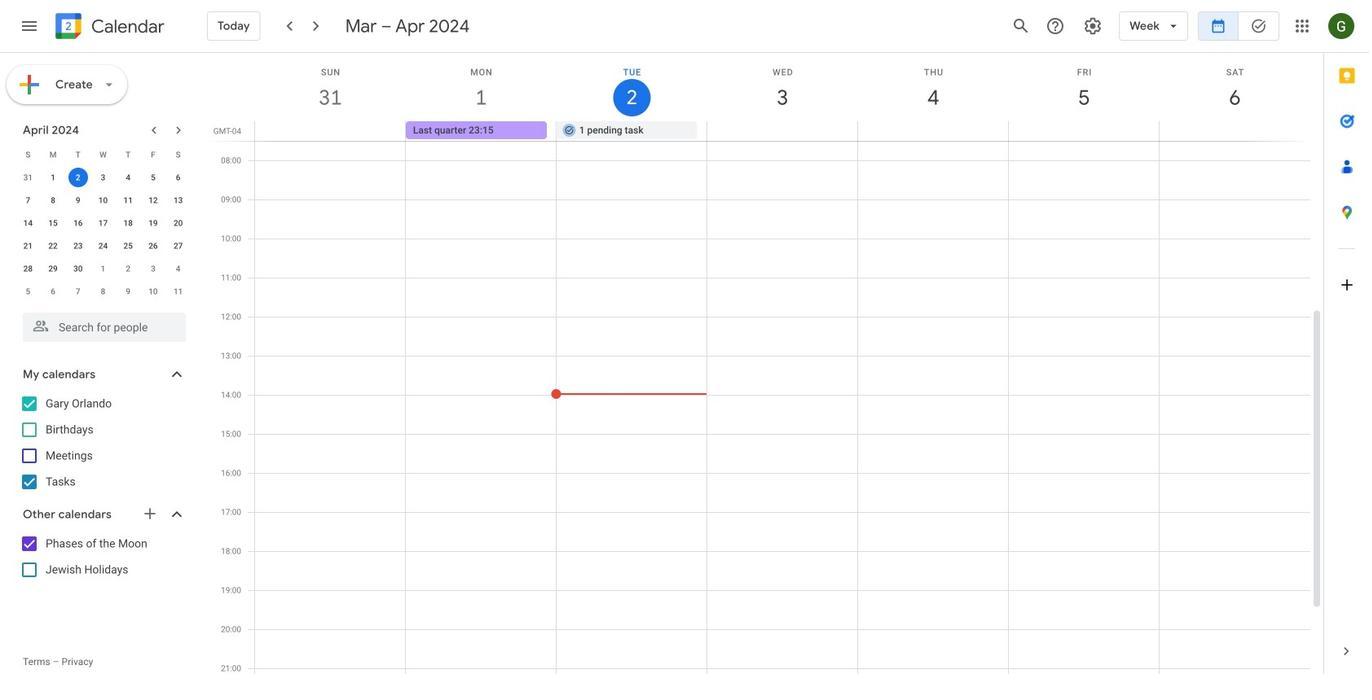 Task type: locate. For each thing, give the bounding box(es) containing it.
10 element
[[93, 191, 113, 210]]

6 element
[[168, 168, 188, 187]]

21 element
[[18, 236, 38, 256]]

march 31 element
[[18, 168, 38, 187]]

calendar element
[[52, 10, 165, 46]]

14 element
[[18, 214, 38, 233]]

29 element
[[43, 259, 63, 279]]

may 7 element
[[68, 282, 88, 302]]

may 10 element
[[143, 282, 163, 302]]

tab list
[[1324, 53, 1369, 629]]

26 element
[[143, 236, 163, 256]]

8 element
[[43, 191, 63, 210]]

18 element
[[118, 214, 138, 233]]

main drawer image
[[20, 16, 39, 36]]

4 element
[[118, 168, 138, 187]]

cell
[[255, 121, 406, 141], [707, 121, 858, 141], [858, 121, 1008, 141], [1008, 121, 1159, 141], [1159, 121, 1310, 141], [66, 166, 91, 189]]

settings menu image
[[1083, 16, 1103, 36]]

cell inside april 2024 grid
[[66, 166, 91, 189]]

row
[[248, 121, 1323, 141], [15, 143, 191, 166], [15, 166, 191, 189], [15, 189, 191, 212], [15, 212, 191, 235], [15, 235, 191, 258], [15, 258, 191, 280], [15, 280, 191, 303]]

Search for people text field
[[33, 313, 176, 342]]

5 element
[[143, 168, 163, 187]]

grid
[[209, 53, 1323, 675]]

row group
[[15, 166, 191, 303]]

heading
[[88, 17, 165, 36]]

7 element
[[18, 191, 38, 210]]

12 element
[[143, 191, 163, 210]]

may 2 element
[[118, 259, 138, 279]]

None search field
[[0, 306, 202, 342]]

13 element
[[168, 191, 188, 210]]

9 element
[[68, 191, 88, 210]]

19 element
[[143, 214, 163, 233]]

may 6 element
[[43, 282, 63, 302]]

17 element
[[93, 214, 113, 233]]



Task type: describe. For each thing, give the bounding box(es) containing it.
30 element
[[68, 259, 88, 279]]

3 element
[[93, 168, 113, 187]]

25 element
[[118, 236, 138, 256]]

may 3 element
[[143, 259, 163, 279]]

16 element
[[68, 214, 88, 233]]

april 2024 grid
[[15, 143, 191, 303]]

28 element
[[18, 259, 38, 279]]

24 element
[[93, 236, 113, 256]]

20 element
[[168, 214, 188, 233]]

may 11 element
[[168, 282, 188, 302]]

23 element
[[68, 236, 88, 256]]

22 element
[[43, 236, 63, 256]]

2, today element
[[68, 168, 88, 187]]

my calendars list
[[3, 391, 202, 495]]

may 5 element
[[18, 282, 38, 302]]

may 4 element
[[168, 259, 188, 279]]

other calendars list
[[3, 531, 202, 584]]

15 element
[[43, 214, 63, 233]]

may 9 element
[[118, 282, 138, 302]]

add other calendars image
[[142, 506, 158, 522]]

27 element
[[168, 236, 188, 256]]

may 1 element
[[93, 259, 113, 279]]

heading inside calendar 'element'
[[88, 17, 165, 36]]

11 element
[[118, 191, 138, 210]]

1 element
[[43, 168, 63, 187]]

may 8 element
[[93, 282, 113, 302]]



Task type: vqa. For each thing, say whether or not it's contained in the screenshot.
Fri 27
no



